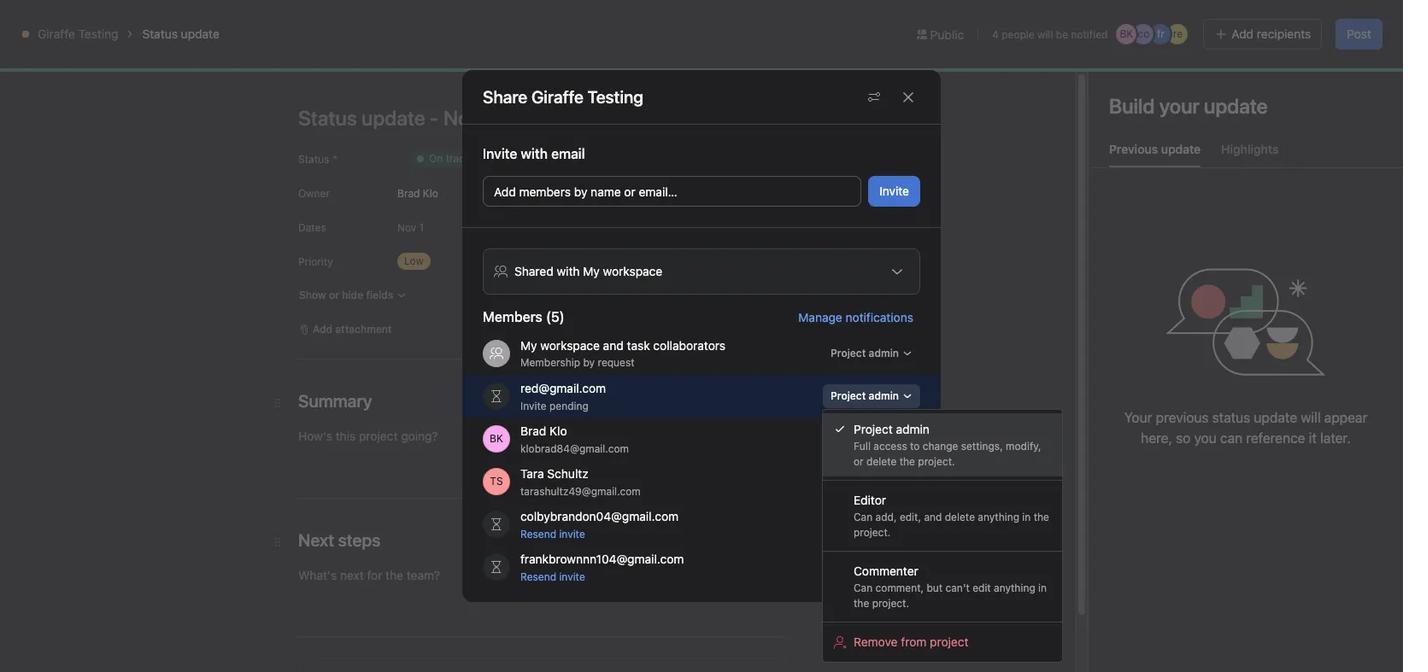 Task type: vqa. For each thing, say whether or not it's contained in the screenshot.
Collapse task list for this group image related to Mark complete checkbox within [Meeting 1] MM/DD/YY Cell
no



Task type: locate. For each thing, give the bounding box(es) containing it.
bk down "trial"
[[1120, 27, 1134, 40]]

so
[[1177, 431, 1191, 446]]

invite inside the colbybrandon04@gmail.com resend invite
[[560, 528, 585, 541]]

previous
[[1156, 410, 1209, 426]]

ts
[[1155, 78, 1168, 91], [490, 475, 503, 488]]

1 vertical spatial status
[[298, 153, 329, 166]]

1 horizontal spatial delete
[[945, 511, 976, 524]]

and inside my workspace and task collaborators membership by request
[[603, 339, 624, 353]]

1 vertical spatial update
[[1162, 142, 1201, 156]]

0 horizontal spatial will
[[668, 304, 693, 324]]

1 horizontal spatial and
[[925, 511, 943, 524]]

status right testing
[[142, 27, 178, 41]]

project admin button
[[823, 342, 921, 366], [823, 385, 921, 409]]

and
[[603, 339, 624, 353], [925, 511, 943, 524]]

to right access
[[911, 440, 920, 453]]

can inside commenter can comment, but can't edit anything in the project.
[[854, 582, 873, 595]]

0 horizontal spatial and
[[603, 339, 624, 353]]

0 vertical spatial project admin
[[831, 347, 899, 360]]

0 horizontal spatial or
[[625, 185, 636, 199]]

list box
[[500, 7, 911, 34]]

0 horizontal spatial fr
[[1158, 27, 1165, 40]]

project permissions image
[[868, 90, 882, 104]]

name
[[591, 185, 621, 199]]

project inside project admin full access to change settings, modify, or delete the project.
[[854, 422, 893, 437]]

and inside editor can add, edit, and delete anything in the project.
[[925, 511, 943, 524]]

share down add recipients button
[[1253, 78, 1281, 91]]

share inside share giraffe testing "dialog"
[[483, 87, 528, 106]]

1 horizontal spatial fr
[[1192, 78, 1200, 91]]

1 horizontal spatial or
[[854, 456, 864, 469]]

2 horizontal spatial add
[[1268, 14, 1287, 27]]

will left be
[[1038, 28, 1054, 41]]

0 vertical spatial or
[[625, 185, 636, 199]]

by down workspace
[[584, 357, 595, 369]]

2 vertical spatial admin
[[896, 422, 930, 437]]

2 can from the top
[[854, 582, 873, 595]]

klo for brad klo klobrad84@gmail.com
[[550, 424, 567, 438]]

1 horizontal spatial the
[[900, 456, 916, 469]]

update inside your previous status update will appear here, so you can reference it later.
[[1255, 410, 1298, 426]]

resend down frankbrownnn104@gmail.com
[[521, 571, 557, 584]]

0 vertical spatial and
[[603, 339, 624, 353]]

brad up nov
[[398, 187, 420, 200]]

1 horizontal spatial to
[[911, 440, 920, 453]]

by inside my workspace and task collaborators membership by request
[[584, 357, 595, 369]]

0 vertical spatial co
[[1138, 27, 1150, 40]]

what's in my trial? button
[[1146, 9, 1250, 32]]

1 horizontal spatial klo
[[550, 424, 567, 438]]

17
[[1081, 20, 1091, 32]]

1 vertical spatial will
[[668, 304, 693, 324]]

1 vertical spatial ts
[[490, 475, 503, 488]]

in right edit
[[1039, 582, 1047, 595]]

the down access
[[900, 456, 916, 469]]

2 vertical spatial project.
[[873, 598, 910, 610]]

1 can from the top
[[854, 511, 873, 524]]

resend invite button down colbybrandon04@gmail.com
[[521, 526, 585, 541]]

by inside button
[[574, 185, 588, 199]]

invite inside button
[[880, 184, 910, 198]]

0 horizontal spatial add
[[494, 185, 516, 199]]

1 horizontal spatial project
[[930, 635, 969, 650]]

0 vertical spatial invite
[[560, 528, 585, 541]]

0 vertical spatial delete
[[867, 456, 897, 469]]

invite down colbybrandon04@gmail.com
[[560, 528, 585, 541]]

0 vertical spatial ts
[[1155, 78, 1168, 91]]

0 horizontal spatial re
[[1174, 27, 1183, 40]]

1 invite from the top
[[560, 528, 585, 541]]

1 vertical spatial delete
[[945, 511, 976, 524]]

1 resend invite button from the top
[[521, 526, 585, 541]]

re down what's
[[1174, 27, 1183, 40]]

project. down add,
[[854, 527, 891, 540]]

0 horizontal spatial invite
[[483, 146, 518, 162]]

None text field
[[72, 57, 192, 88]]

public
[[931, 27, 965, 41]]

co up build your update
[[1173, 78, 1185, 91]]

remove from starred image
[[225, 66, 239, 80]]

2 horizontal spatial will
[[1302, 410, 1321, 426]]

add for add members by name or email…
[[494, 185, 516, 199]]

invite with email
[[483, 146, 585, 162]]

anything inside editor can add, edit, and delete anything in the project.
[[978, 511, 1020, 524]]

can down "editor" on the right of the page
[[854, 511, 873, 524]]

brad for brad klo
[[398, 187, 420, 200]]

invite inside "frankbrownnn104@gmail.com resend invite"
[[560, 571, 585, 584]]

admin for 1st project admin popup button from the top of the share giraffe testing "dialog"
[[869, 347, 899, 360]]

can inside editor can add, edit, and delete anything in the project.
[[854, 511, 873, 524]]

add members by name or email… button
[[483, 176, 862, 207]]

ts left tara
[[490, 475, 503, 488]]

can down commenter
[[854, 582, 873, 595]]

workflow
[[414, 107, 467, 121]]

delete down access
[[867, 456, 897, 469]]

project. inside commenter can comment, but can't edit anything in the project.
[[873, 598, 910, 610]]

resend down tarashultz49@gmail.com
[[521, 528, 557, 541]]

free trial 17 days left
[[1081, 8, 1135, 32]]

re for bk
[[1174, 27, 1183, 40]]

or down full
[[854, 456, 864, 469]]

anything right edit
[[994, 582, 1036, 595]]

will inside your previous status update will appear here, so you can reference it later.
[[1302, 410, 1321, 426]]

project up task
[[610, 304, 664, 324]]

the inside editor can add, edit, and delete anything in the project.
[[1034, 511, 1050, 524]]

2 vertical spatial the
[[854, 598, 870, 610]]

1 horizontal spatial status
[[298, 153, 329, 166]]

the for commenter
[[854, 598, 870, 610]]

2 horizontal spatial bk
[[1138, 78, 1151, 91]]

0 horizontal spatial ts
[[490, 475, 503, 488]]

project admin for first project admin popup button from the bottom of the share giraffe testing "dialog"
[[831, 390, 899, 403]]

Section title text field
[[298, 390, 372, 414]]

add
[[1268, 14, 1287, 27], [1232, 27, 1254, 41], [494, 185, 516, 199]]

anything inside commenter can comment, but can't edit anything in the project.
[[994, 582, 1036, 595]]

bk up "build"
[[1138, 78, 1151, 91]]

attachments
[[559, 280, 656, 300]]

0 vertical spatial bk
[[1120, 27, 1134, 40]]

or right the name
[[625, 185, 636, 199]]

dashboard link
[[488, 105, 563, 124]]

delete
[[867, 456, 897, 469], [945, 511, 976, 524]]

status left * on the left of the page
[[298, 153, 329, 166]]

commenter can comment, but can't edit anything in the project.
[[854, 564, 1047, 610]]

project right from
[[930, 635, 969, 650]]

klo inside brad klo klobrad84@gmail.com
[[550, 424, 567, 438]]

project. for commenter
[[873, 598, 910, 610]]

manage
[[799, 310, 843, 324]]

1 vertical spatial brad
[[521, 424, 547, 438]]

can for commenter
[[854, 582, 873, 595]]

1 vertical spatial project.
[[854, 527, 891, 540]]

2 vertical spatial update
[[1255, 410, 1298, 426]]

be
[[1057, 28, 1069, 41]]

invite
[[560, 528, 585, 541], [560, 571, 585, 584]]

by
[[574, 185, 588, 199], [584, 357, 595, 369]]

0 vertical spatial project.
[[919, 456, 956, 469]]

in left this
[[822, 280, 836, 300]]

shared
[[515, 264, 554, 279]]

&
[[724, 280, 736, 300]]

1 vertical spatial can
[[854, 582, 873, 595]]

ribbon image
[[31, 62, 51, 83]]

1 vertical spatial project
[[831, 390, 866, 403]]

brad inside brad klo klobrad84@gmail.com
[[521, 424, 547, 438]]

invite up project privacy dialog image
[[880, 184, 910, 198]]

1 vertical spatial invite
[[880, 184, 910, 198]]

bk left brad klo klobrad84@gmail.com
[[490, 433, 504, 445]]

editor can add, edit, and delete anything in the project.
[[854, 493, 1050, 540]]

1 vertical spatial project
[[930, 635, 969, 650]]

and right edit,
[[925, 511, 943, 524]]

add for add recipients
[[1232, 27, 1254, 41]]

0 vertical spatial to
[[660, 280, 676, 300]]

project admin button down notifications
[[823, 342, 921, 366]]

0 horizontal spatial status
[[142, 27, 178, 41]]

1 vertical spatial invite
[[560, 571, 585, 584]]

red@gmail.com invite pending
[[521, 381, 606, 413]]

update
[[181, 27, 220, 41], [1162, 142, 1201, 156], [1255, 410, 1298, 426]]

tarashultz49@gmail.com
[[521, 485, 641, 498]]

1 resend from the top
[[521, 528, 557, 541]]

resend invite button for frankbrownnn104@gmail.com
[[521, 569, 585, 584]]

0 vertical spatial resend invite button
[[521, 526, 585, 541]]

0 horizontal spatial bk
[[490, 433, 504, 445]]

reference
[[1247, 431, 1306, 446]]

from
[[901, 635, 927, 650]]

2 vertical spatial project
[[854, 422, 893, 437]]

1 vertical spatial or
[[854, 456, 864, 469]]

and up request
[[603, 339, 624, 353]]

share button
[[1232, 73, 1289, 97]]

0 vertical spatial invite
[[483, 146, 518, 162]]

project admin down manage notifications button
[[831, 347, 899, 360]]

project. inside editor can add, edit, and delete anything in the project.
[[854, 527, 891, 540]]

co
[[1138, 27, 1150, 40], [1173, 78, 1185, 91]]

invite down dashboard link
[[483, 146, 518, 162]]

resend inside the colbybrandon04@gmail.com resend invite
[[521, 528, 557, 541]]

manage notifications button
[[799, 310, 921, 324]]

1 vertical spatial co
[[1173, 78, 1185, 91]]

brad for brad klo klobrad84@gmail.com
[[521, 424, 547, 438]]

project admin
[[831, 347, 899, 360], [831, 390, 899, 403]]

resend inside "frankbrownnn104@gmail.com resend invite"
[[521, 571, 557, 584]]

brad klo klobrad84@gmail.com
[[521, 424, 629, 455]]

post
[[1348, 27, 1372, 41]]

1 vertical spatial the
[[1034, 511, 1050, 524]]

share for share
[[1253, 78, 1281, 91]]

owner
[[298, 187, 330, 200]]

0 vertical spatial project
[[610, 304, 664, 324]]

1 vertical spatial resend
[[521, 571, 557, 584]]

add inside share giraffe testing "dialog"
[[494, 185, 516, 199]]

1 vertical spatial project admin button
[[823, 385, 921, 409]]

the
[[900, 456, 916, 469], [1034, 511, 1050, 524], [854, 598, 870, 610]]

1 vertical spatial admin
[[869, 390, 899, 403]]

Title of update text field
[[298, 99, 811, 137]]

bk
[[1120, 27, 1134, 40], [1138, 78, 1151, 91], [490, 433, 504, 445]]

messages link
[[584, 105, 654, 124]]

dashboard
[[502, 107, 563, 121]]

resend invite button
[[521, 526, 585, 541], [521, 569, 585, 584]]

0 vertical spatial re
[[1174, 27, 1183, 40]]

2 project admin from the top
[[831, 390, 899, 403]]

re up your update
[[1208, 78, 1218, 91]]

0 vertical spatial project admin button
[[823, 342, 921, 366]]

0 horizontal spatial project
[[610, 304, 664, 324]]

in down "modify,"
[[1023, 511, 1031, 524]]

co for ts
[[1173, 78, 1185, 91]]

invite inside red@gmail.com invite pending
[[521, 400, 547, 413]]

0 vertical spatial by
[[574, 185, 588, 199]]

calendar
[[329, 107, 380, 121]]

brad
[[398, 187, 420, 200], [521, 424, 547, 438]]

the down commenter
[[854, 598, 870, 610]]

fr down what's
[[1158, 27, 1165, 40]]

1 project admin from the top
[[831, 347, 899, 360]]

to left tasks
[[660, 280, 676, 300]]

edit,
[[900, 511, 922, 524]]

0 horizontal spatial share
[[483, 87, 528, 106]]

build
[[1110, 94, 1156, 118]]

project admin up full
[[831, 390, 899, 403]]

remove from project
[[854, 635, 969, 650]]

update for status update
[[181, 27, 220, 41]]

project admin button up full
[[823, 385, 921, 409]]

tasks
[[679, 280, 720, 300]]

will down tasks
[[668, 304, 693, 324]]

fr up build your update
[[1192, 78, 1200, 91]]

0 horizontal spatial brad
[[398, 187, 420, 200]]

0 vertical spatial anything
[[978, 511, 1020, 524]]

will up it
[[1302, 410, 1321, 426]]

0 vertical spatial fr
[[1158, 27, 1165, 40]]

tab list
[[1089, 140, 1404, 168]]

brad up tara
[[521, 424, 547, 438]]

the inside project admin full access to change settings, modify, or delete the project.
[[900, 456, 916, 469]]

invite for frankbrownnn104@gmail.com
[[560, 571, 585, 584]]

1 horizontal spatial invite
[[521, 400, 547, 413]]

tara
[[521, 466, 544, 481]]

resend
[[521, 528, 557, 541], [521, 571, 557, 584]]

1 horizontal spatial add
[[1232, 27, 1254, 41]]

0 vertical spatial status
[[142, 27, 178, 41]]

0 vertical spatial can
[[854, 511, 873, 524]]

1 horizontal spatial re
[[1208, 78, 1218, 91]]

2 vertical spatial will
[[1302, 410, 1321, 426]]

resend invite button down frankbrownnn104@gmail.com
[[521, 569, 585, 584]]

1 horizontal spatial share
[[1253, 78, 1281, 91]]

1 horizontal spatial update
[[1162, 142, 1201, 156]]

co right left
[[1138, 27, 1150, 40]]

calendar link
[[315, 105, 380, 124]]

access
[[874, 440, 908, 453]]

0 vertical spatial the
[[900, 456, 916, 469]]

project. down comment, at right bottom
[[873, 598, 910, 610]]

project
[[610, 304, 664, 324], [930, 635, 969, 650]]

in left the my
[[1190, 14, 1199, 27]]

request
[[598, 357, 635, 369]]

free
[[1093, 8, 1114, 21]]

2 resend invite button from the top
[[521, 569, 585, 584]]

2 horizontal spatial invite
[[880, 184, 910, 198]]

invite down frankbrownnn104@gmail.com
[[560, 571, 585, 584]]

1 horizontal spatial co
[[1173, 78, 1185, 91]]

0 vertical spatial admin
[[869, 347, 899, 360]]

2 vertical spatial bk
[[490, 433, 504, 445]]

billing
[[1290, 14, 1319, 27]]

share up dashboard
[[483, 87, 528, 106]]

0 horizontal spatial klo
[[423, 187, 438, 200]]

the down "modify,"
[[1034, 511, 1050, 524]]

klo up the 1
[[423, 187, 438, 200]]

your
[[1125, 410, 1153, 426]]

delete right edit,
[[945, 511, 976, 524]]

manage notifications
[[799, 310, 914, 324]]

1 vertical spatial klo
[[550, 424, 567, 438]]

1 vertical spatial re
[[1208, 78, 1218, 91]]

will inside all attachments to tasks & messages in this project will appear here.
[[668, 304, 693, 324]]

the inside commenter can comment, but can't edit anything in the project.
[[854, 598, 870, 610]]

0 vertical spatial will
[[1038, 28, 1054, 41]]

klo for brad klo
[[423, 187, 438, 200]]

by left the name
[[574, 185, 588, 199]]

share inside share button
[[1253, 78, 1281, 91]]

ts up build your update
[[1155, 78, 1168, 91]]

2 vertical spatial invite
[[521, 400, 547, 413]]

1 vertical spatial anything
[[994, 582, 1036, 595]]

share for share giraffe testing
[[483, 87, 528, 106]]

1 horizontal spatial brad
[[521, 424, 547, 438]]

members (5)
[[483, 310, 565, 325]]

or
[[625, 185, 636, 199], [854, 456, 864, 469]]

messages
[[740, 280, 818, 300]]

klo up klobrad84@gmail.com
[[550, 424, 567, 438]]

2 invite from the top
[[560, 571, 585, 584]]

anything down settings, at the bottom right of page
[[978, 511, 1020, 524]]

1 vertical spatial resend invite button
[[521, 569, 585, 584]]

0 vertical spatial update
[[181, 27, 220, 41]]

1 vertical spatial to
[[911, 440, 920, 453]]

later.
[[1321, 431, 1352, 446]]

change
[[923, 440, 959, 453]]

1 vertical spatial fr
[[1192, 78, 1200, 91]]

build your update
[[1110, 94, 1269, 118]]

invite down red@gmail.com
[[521, 400, 547, 413]]

admin for first project admin popup button from the bottom of the share giraffe testing "dialog"
[[869, 390, 899, 403]]

share
[[1253, 78, 1281, 91], [483, 87, 528, 106]]

nov 1
[[398, 221, 424, 234]]

1 vertical spatial and
[[925, 511, 943, 524]]

2 resend from the top
[[521, 571, 557, 584]]

1 horizontal spatial will
[[1038, 28, 1054, 41]]

0 horizontal spatial to
[[660, 280, 676, 300]]

klo
[[423, 187, 438, 200], [550, 424, 567, 438]]

2 horizontal spatial the
[[1034, 511, 1050, 524]]

invite for invite
[[880, 184, 910, 198]]

1 vertical spatial by
[[584, 357, 595, 369]]

project. down change
[[919, 456, 956, 469]]

fr
[[1158, 27, 1165, 40], [1192, 78, 1200, 91]]

0 vertical spatial project
[[831, 347, 866, 360]]

previous
[[1110, 142, 1159, 156]]

0 horizontal spatial update
[[181, 27, 220, 41]]

0 vertical spatial resend
[[521, 528, 557, 541]]

2 project admin button from the top
[[823, 385, 921, 409]]

0 vertical spatial brad
[[398, 187, 420, 200]]

in
[[1190, 14, 1199, 27], [822, 280, 836, 300], [1023, 511, 1031, 524], [1039, 582, 1047, 595]]



Task type: describe. For each thing, give the bounding box(es) containing it.
add for add billing info
[[1268, 14, 1287, 27]]

can
[[1221, 431, 1243, 446]]

project for 1st project admin popup button from the top of the share giraffe testing "dialog"
[[831, 347, 866, 360]]

to inside project admin full access to change settings, modify, or delete the project.
[[911, 440, 920, 453]]

status *
[[298, 153, 338, 166]]

the for editor
[[1034, 511, 1050, 524]]

anything for commenter
[[994, 582, 1036, 595]]

priority
[[298, 256, 333, 268]]

can for editor
[[854, 511, 873, 524]]

editor
[[854, 493, 887, 508]]

project. inside project admin full access to change settings, modify, or delete the project.
[[919, 456, 956, 469]]

my workspace and task collaborators membership by request
[[521, 339, 726, 369]]

comment,
[[876, 582, 924, 595]]

appear
[[1325, 410, 1368, 426]]

in inside button
[[1190, 14, 1199, 27]]

status for status *
[[298, 153, 329, 166]]

bk inside share giraffe testing "dialog"
[[490, 433, 504, 445]]

task
[[627, 339, 650, 353]]

ts inside share giraffe testing "dialog"
[[490, 475, 503, 488]]

frankbrownnn104@gmail.com
[[521, 552, 684, 566]]

delete inside project admin full access to change settings, modify, or delete the project.
[[867, 456, 897, 469]]

add recipients button
[[1204, 19, 1323, 50]]

days
[[1094, 20, 1117, 32]]

people
[[1002, 28, 1035, 41]]

1 horizontal spatial ts
[[1155, 78, 1168, 91]]

trial
[[1117, 8, 1135, 21]]

1 project admin button from the top
[[823, 342, 921, 366]]

project inside all attachments to tasks & messages in this project will appear here.
[[610, 304, 664, 324]]

workspace
[[541, 339, 600, 353]]

resend for frankbrownnn104@gmail.com
[[521, 571, 557, 584]]

usersicon image
[[490, 347, 504, 361]]

modify,
[[1006, 440, 1042, 453]]

members
[[519, 185, 571, 199]]

project admin for 1st project admin popup button from the top of the share giraffe testing "dialog"
[[831, 347, 899, 360]]

klobrad84@gmail.com
[[521, 442, 629, 455]]

add billing info button
[[1260, 9, 1347, 32]]

resend invite button for colbybrandon04@gmail.com
[[521, 526, 585, 541]]

email…
[[639, 185, 678, 199]]

nov
[[398, 221, 417, 234]]

colbybrandon04@gmail.com resend invite
[[521, 509, 679, 541]]

edit
[[973, 582, 992, 595]]

status update
[[142, 27, 220, 41]]

in inside all attachments to tasks & messages in this project will appear here.
[[822, 280, 836, 300]]

my workspace
[[583, 264, 663, 279]]

tara schultz tarashultz49@gmail.com
[[521, 466, 641, 498]]

in inside editor can add, edit, and delete anything in the project.
[[1023, 511, 1031, 524]]

add recipients
[[1232, 27, 1312, 41]]

delete inside editor can add, edit, and delete anything in the project.
[[945, 511, 976, 524]]

this
[[840, 280, 868, 300]]

all attachments to tasks & messages in this project will appear here.
[[536, 280, 868, 324]]

1 horizontal spatial bk
[[1120, 27, 1134, 40]]

giraffe testing
[[38, 27, 118, 41]]

*
[[333, 153, 338, 166]]

colbybrandon04@gmail.com
[[521, 509, 679, 524]]

settings,
[[962, 440, 1004, 453]]

project for first project admin popup button from the bottom of the share giraffe testing "dialog"
[[831, 390, 866, 403]]

share giraffe testing dialog
[[463, 70, 941, 603]]

update for previous update
[[1162, 142, 1201, 156]]

shared with my workspace
[[515, 264, 663, 279]]

here,
[[1142, 431, 1173, 446]]

collaborators
[[654, 339, 726, 353]]

info
[[1322, 14, 1340, 27]]

messages
[[597, 107, 654, 121]]

add members by name or email…
[[494, 185, 678, 199]]

or inside button
[[625, 185, 636, 199]]

tab list containing previous update
[[1089, 140, 1404, 168]]

4 people will be notified
[[993, 28, 1108, 41]]

giraffe
[[38, 27, 75, 41]]

fr for ts
[[1192, 78, 1200, 91]]

post button
[[1337, 19, 1383, 50]]

invite for colbybrandon04@gmail.com
[[560, 528, 585, 541]]

full
[[854, 440, 871, 453]]

anything for editor
[[978, 511, 1020, 524]]

red@gmail.com
[[521, 381, 606, 395]]

previous update
[[1110, 142, 1201, 156]]

remove
[[854, 635, 898, 650]]

to inside all attachments to tasks & messages in this project will appear here.
[[660, 280, 676, 300]]

schultz
[[548, 466, 589, 481]]

admin inside project admin full access to change settings, modify, or delete the project.
[[896, 422, 930, 437]]

resend for colbybrandon04@gmail.com
[[521, 528, 557, 541]]

what's
[[1153, 14, 1187, 27]]

project admin option
[[823, 414, 1063, 477]]

workflow link
[[401, 105, 467, 124]]

brad klo
[[398, 187, 438, 200]]

1 vertical spatial bk
[[1138, 78, 1151, 91]]

fr for bk
[[1158, 27, 1165, 40]]

close this dialog image
[[902, 90, 916, 104]]

share giraffe testing
[[483, 87, 644, 106]]

pending
[[550, 400, 589, 413]]

your previous status update will appear here, so you can reference it later.
[[1125, 410, 1368, 446]]

recipients
[[1258, 27, 1312, 41]]

with email
[[521, 146, 585, 162]]

membership
[[521, 357, 581, 369]]

Section title text field
[[298, 529, 381, 553]]

project. for editor
[[854, 527, 891, 540]]

notifications
[[846, 310, 914, 324]]

or inside project admin full access to change settings, modify, or delete the project.
[[854, 456, 864, 469]]

project privacy dialog image
[[891, 265, 905, 279]]

appear here.
[[697, 304, 794, 324]]

status for status update
[[142, 27, 178, 41]]

left
[[1119, 20, 1135, 32]]

all
[[536, 280, 555, 300]]

you
[[1195, 431, 1217, 446]]

re for ts
[[1208, 78, 1218, 91]]

status
[[1213, 410, 1251, 426]]

project admin full access to change settings, modify, or delete the project.
[[854, 422, 1042, 469]]

commenter
[[854, 564, 919, 579]]

co for bk
[[1138, 27, 1150, 40]]

invite for invite with email
[[483, 146, 518, 162]]

my
[[521, 339, 537, 353]]

dates
[[298, 221, 326, 234]]

1
[[419, 221, 424, 234]]

my
[[1201, 14, 1216, 27]]

highlights
[[1222, 142, 1279, 156]]

in inside commenter can comment, but can't edit anything in the project.
[[1039, 582, 1047, 595]]

your update
[[1160, 94, 1269, 118]]

shared with my workspace option group
[[483, 249, 921, 295]]



